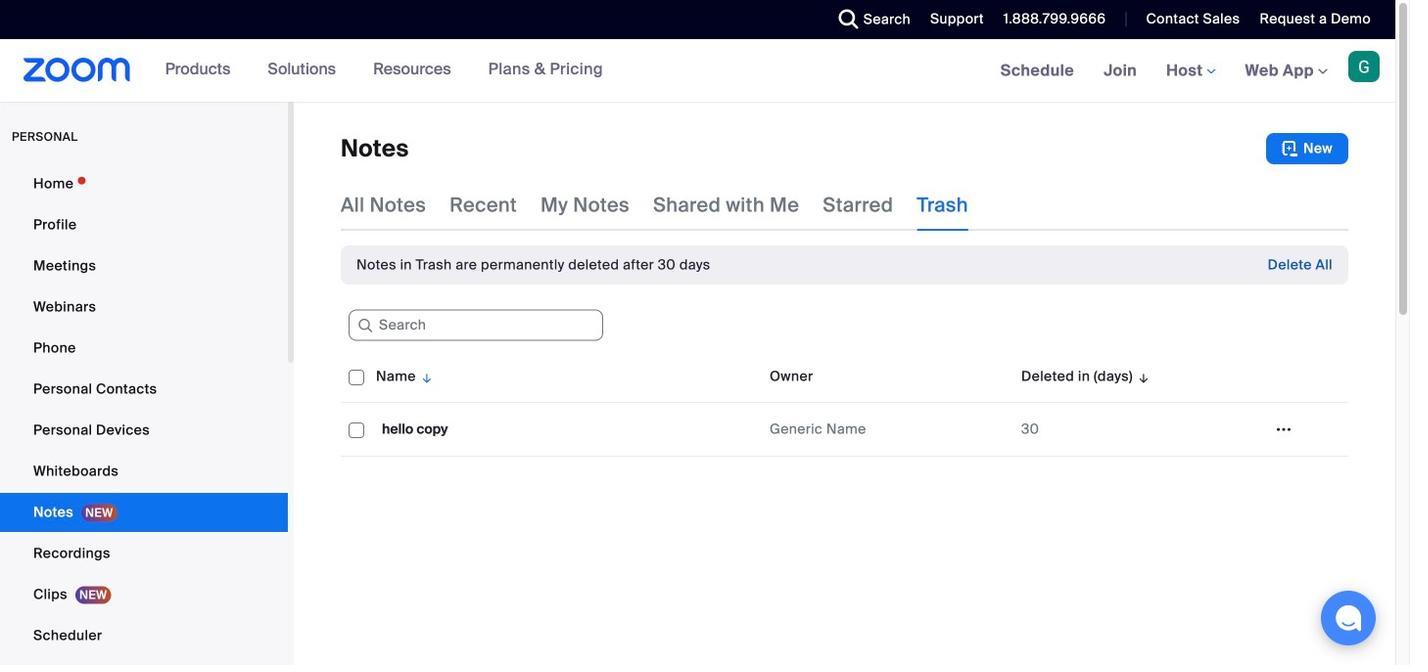 Task type: locate. For each thing, give the bounding box(es) containing it.
open chat image
[[1335, 605, 1362, 633]]

application
[[341, 352, 1363, 472]]

alert
[[356, 256, 711, 275]]

product information navigation
[[150, 39, 618, 102]]

banner
[[0, 39, 1396, 103]]

tabs of all notes page tab list
[[341, 180, 968, 231]]

arrow down image
[[416, 365, 434, 389], [1133, 365, 1151, 389]]

0 horizontal spatial arrow down image
[[416, 365, 434, 389]]

1 horizontal spatial arrow down image
[[1133, 365, 1151, 389]]



Task type: vqa. For each thing, say whether or not it's contained in the screenshot.
application
yes



Task type: describe. For each thing, give the bounding box(es) containing it.
more options for hello copy image
[[1268, 421, 1300, 439]]

profile picture image
[[1349, 51, 1380, 82]]

zoom logo image
[[24, 58, 131, 82]]

meetings navigation
[[986, 39, 1396, 103]]

personal menu menu
[[0, 165, 288, 666]]

Search text field
[[349, 310, 603, 342]]

1 arrow down image from the left
[[416, 365, 434, 389]]

2 arrow down image from the left
[[1133, 365, 1151, 389]]



